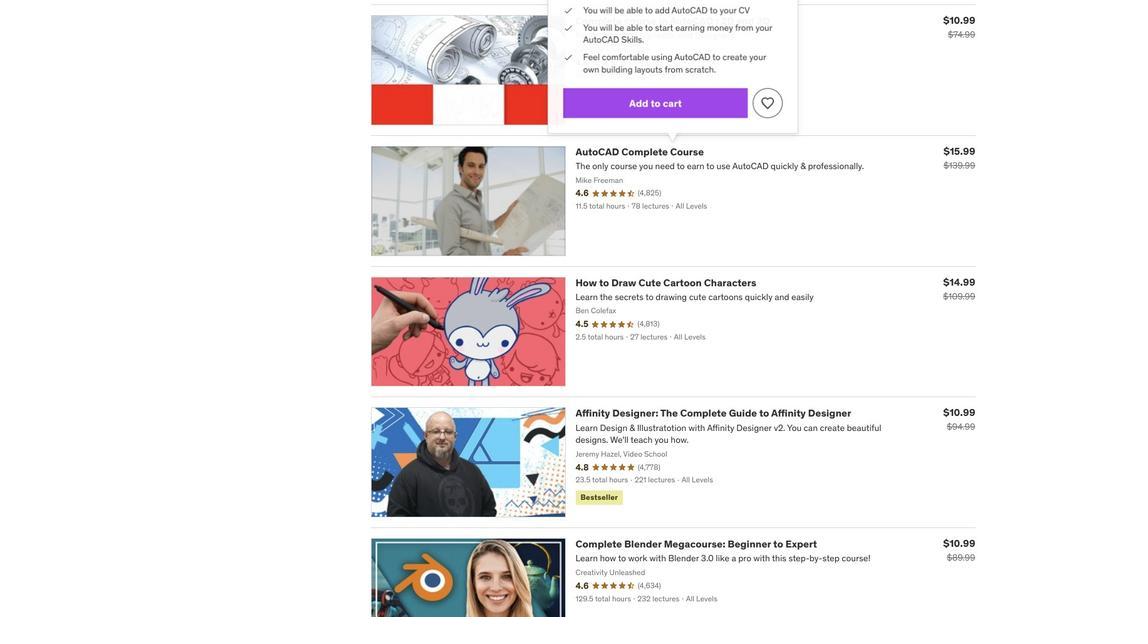 Task type: locate. For each thing, give the bounding box(es) containing it.
affinity left the designer:
[[576, 407, 610, 420]]

1 vertical spatial $10.99
[[944, 407, 976, 419]]

2 $10.99 from the top
[[944, 407, 976, 419]]

affinity
[[576, 407, 610, 420], [772, 407, 806, 420]]

autocad complete course
[[576, 145, 704, 158]]

1 $10.99 from the top
[[944, 14, 976, 26]]

how to draw cute cartoon characters
[[576, 276, 757, 289]]

affinity left designer
[[772, 407, 806, 420]]

2d
[[721, 14, 734, 27]]

1 horizontal spatial affinity
[[772, 407, 806, 420]]

0 vertical spatial $10.99
[[944, 14, 976, 26]]

cute
[[639, 276, 661, 289]]

and
[[737, 14, 755, 27]]

2 vertical spatial $10.99
[[944, 537, 976, 550]]

megacourse:
[[664, 538, 726, 551]]

0 horizontal spatial to
[[599, 276, 609, 289]]

2 vertical spatial to
[[774, 538, 784, 551]]

affinity designer: the complete guide to affinity designer
[[576, 407, 852, 420]]

complete
[[576, 14, 622, 27], [622, 145, 668, 158], [680, 407, 727, 420], [576, 538, 622, 551]]

0 horizontal spatial affinity
[[576, 407, 610, 420]]

2 horizontal spatial to
[[774, 538, 784, 551]]

1 vertical spatial autocad
[[576, 145, 619, 158]]

3d
[[757, 14, 770, 27]]

how to draw cute cartoon characters link
[[576, 276, 757, 289]]

to left expert
[[774, 538, 784, 551]]

how
[[576, 276, 597, 289]]

to right guide at the bottom right of the page
[[760, 407, 770, 420]]

$10.99 up $89.99 at the right bottom
[[944, 537, 976, 550]]

autocad
[[670, 14, 714, 27], [576, 145, 619, 158]]

$15.99 $139.99
[[944, 145, 976, 171]]

1 vertical spatial to
[[760, 407, 770, 420]]

$94.99
[[947, 422, 976, 433]]

$10.99 up $74.99
[[944, 14, 976, 26]]

affinity designer: the complete guide to affinity designer link
[[576, 407, 852, 420]]

$10.99
[[944, 14, 976, 26], [944, 407, 976, 419], [944, 537, 976, 550]]

course
[[625, 14, 657, 27]]

$10.99 up $94.99
[[944, 407, 976, 419]]

0 vertical spatial autocad
[[670, 14, 714, 27]]

to right how
[[599, 276, 609, 289]]

to
[[599, 276, 609, 289], [760, 407, 770, 420], [774, 538, 784, 551]]

blender
[[625, 538, 662, 551]]

0 horizontal spatial autocad
[[576, 145, 619, 158]]

0 vertical spatial to
[[599, 276, 609, 289]]

$10.99 $89.99
[[944, 537, 976, 564]]

$14.99 $109.99
[[944, 276, 976, 302]]

$139.99
[[944, 160, 976, 171]]

1 horizontal spatial autocad
[[670, 14, 714, 27]]

$74.99
[[948, 29, 976, 40]]

cartoon
[[664, 276, 702, 289]]



Task type: vqa. For each thing, say whether or not it's contained in the screenshot.
the rightmost more
no



Task type: describe. For each thing, give the bounding box(es) containing it.
complete blender megacourse: beginner to expert link
[[576, 538, 817, 551]]

designer
[[808, 407, 852, 420]]

characters
[[704, 276, 757, 289]]

$15.99
[[944, 145, 976, 157]]

complete right the
[[680, 407, 727, 420]]

complete course in autocad : 2d and 3d
[[576, 14, 770, 27]]

beginner
[[728, 538, 771, 551]]

3 $10.99 from the top
[[944, 537, 976, 550]]

complete course in autocad : 2d and 3d link
[[576, 14, 770, 27]]

$10.99 $74.99
[[944, 14, 976, 40]]

the
[[661, 407, 678, 420]]

guide
[[729, 407, 757, 420]]

$10.99 for 3d
[[944, 14, 976, 26]]

$109.99
[[944, 291, 976, 302]]

$14.99
[[944, 276, 976, 288]]

complete left 'course'
[[576, 14, 622, 27]]

complete blender megacourse: beginner to expert
[[576, 538, 817, 551]]

$10.99 $94.99
[[944, 407, 976, 433]]

$10.99 for designer
[[944, 407, 976, 419]]

draw
[[612, 276, 637, 289]]

complete left "blender"
[[576, 538, 622, 551]]

2 affinity from the left
[[772, 407, 806, 420]]

$89.99
[[947, 552, 976, 564]]

expert
[[786, 538, 817, 551]]

designer:
[[613, 407, 659, 420]]

course
[[670, 145, 704, 158]]

complete left course
[[622, 145, 668, 158]]

in
[[659, 14, 668, 27]]

:
[[716, 14, 719, 27]]

1 horizontal spatial to
[[760, 407, 770, 420]]

1 affinity from the left
[[576, 407, 610, 420]]

autocad complete course link
[[576, 145, 704, 158]]



